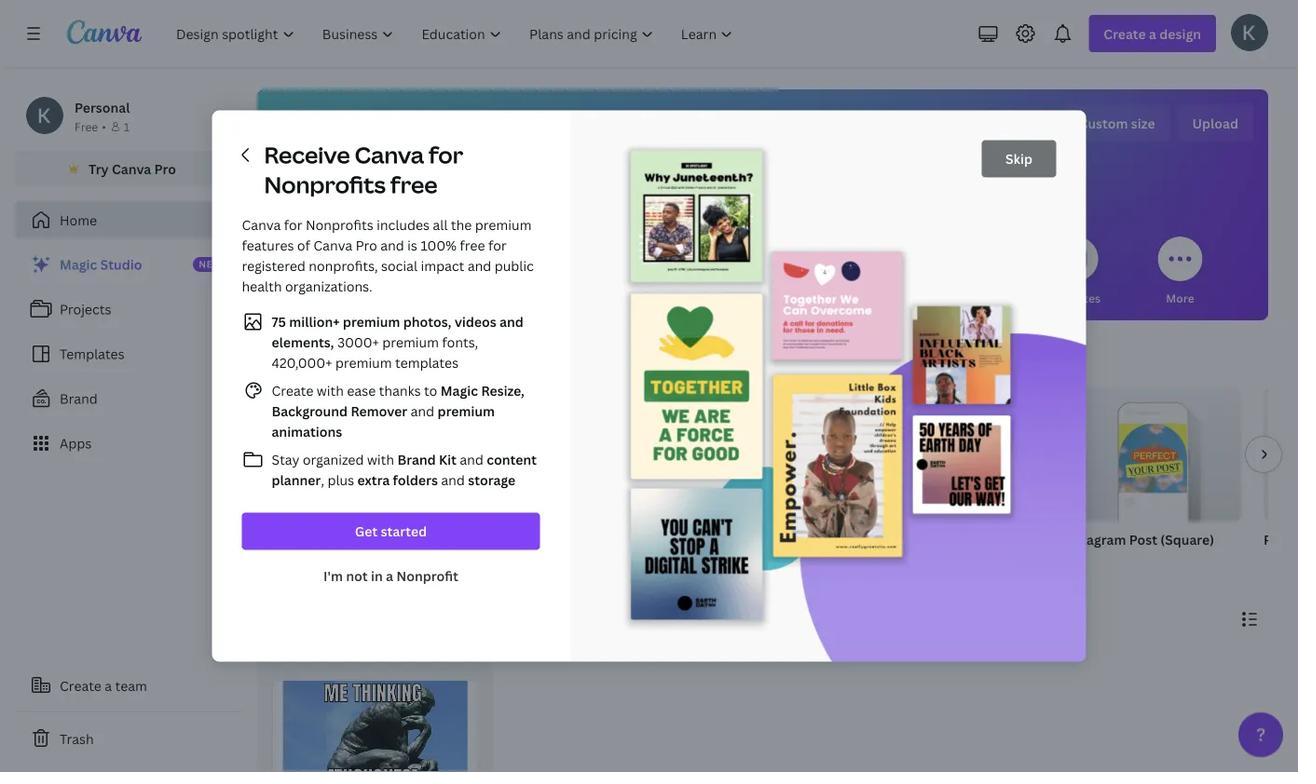 Task type: describe. For each thing, give the bounding box(es) containing it.
for you
[[325, 290, 366, 306]]

1
[[124, 119, 130, 134]]

create for create with ease thanks to
[[272, 382, 313, 400]]

websites button
[[1051, 224, 1100, 321]]

whiteboard
[[458, 531, 533, 548]]

print products button
[[932, 224, 1011, 321]]

magic for resize,
[[441, 382, 478, 400]]

products
[[961, 290, 1011, 306]]

0 vertical spatial you
[[698, 111, 754, 151]]

and left public
[[468, 257, 491, 275]]

more button
[[1158, 224, 1203, 321]]

in
[[371, 567, 383, 585]]

1 horizontal spatial a
[[386, 567, 393, 585]]

stay organized with brand kit and
[[272, 451, 487, 469]]

1 vertical spatial with
[[367, 451, 394, 469]]

i'm not in a nonprofit
[[323, 567, 458, 585]]

try canva pro button
[[15, 151, 242, 186]]

0 horizontal spatial to
[[387, 350, 405, 373]]

3000+ premium fonts, 420,000+ premium templates
[[272, 334, 478, 372]]

(16:9)
[[744, 531, 781, 548]]

print
[[932, 290, 959, 306]]

remover
[[351, 403, 407, 420]]

home
[[60, 211, 97, 229]]

is
[[407, 237, 417, 254]]

receive canva for nonprofits free
[[264, 140, 463, 200]]

apps link
[[15, 425, 242, 462]]

and inside 75 million+ premium photos, videos and elements,
[[500, 313, 524, 331]]

premium inside 75 million+ premium photos, videos and elements,
[[343, 313, 400, 331]]

resize,
[[481, 382, 524, 400]]

poster (18 × 24 in portrait) group
[[1264, 388, 1298, 572]]

storage
[[468, 471, 515, 489]]

magic for studio
[[60, 256, 97, 273]]

skip button
[[982, 140, 1056, 178]]

nonprofits inside canva for nonprofits includes all the premium features of canva pro and is 100% free for registered nonprofits, social impact and public health organizations.
[[306, 216, 373, 234]]

3000+
[[337, 334, 379, 351]]

pro inside canva for nonprofits includes all the premium features of canva pro and is 100% free for registered nonprofits, social impact and public health organizations.
[[356, 237, 377, 254]]

get started
[[355, 523, 427, 540]]

new
[[199, 258, 222, 271]]

social media button
[[728, 224, 797, 321]]

0 horizontal spatial with
[[317, 382, 344, 400]]

poste
[[1264, 531, 1298, 548]]

ease
[[347, 382, 376, 400]]

premium down 3000+
[[335, 354, 392, 372]]

list containing 75 million+ premium photos, videos and elements,
[[242, 311, 540, 491]]

presentations button
[[621, 224, 696, 321]]

list containing magic studio
[[15, 246, 242, 462]]

brand link
[[15, 380, 242, 417]]

•
[[102, 119, 106, 134]]

want
[[343, 350, 383, 373]]

and left is on the left top of page
[[380, 237, 404, 254]]

instagram post (square) group
[[1062, 388, 1241, 572]]

organized
[[303, 451, 364, 469]]

premium inside premium animations
[[438, 403, 495, 420]]

post
[[1129, 531, 1157, 548]]

premium inside canva for nonprofits includes all the premium features of canva pro and is 100% free for registered nonprofits, social impact and public health organizations.
[[475, 216, 532, 234]]

trash link
[[15, 720, 242, 758]]

get
[[355, 523, 378, 540]]

the
[[451, 216, 472, 234]]

what will you design today?
[[559, 111, 966, 151]]

premium animations
[[272, 403, 495, 441]]

whiteboard group
[[458, 388, 637, 572]]

create for create a team
[[60, 677, 101, 695]]

create a team button
[[15, 667, 242, 704]]

420,000+
[[272, 354, 332, 372]]

stay
[[272, 451, 299, 469]]

videos
[[455, 313, 496, 331]]

pro inside button
[[154, 160, 176, 178]]

video group
[[861, 388, 1040, 572]]

started
[[381, 523, 427, 540]]

group for whiteboard
[[458, 388, 637, 522]]

presentation (16:9) group
[[660, 388, 839, 572]]

not
[[346, 567, 368, 585]]

might
[[292, 350, 339, 373]]

templates link
[[15, 335, 242, 373]]

presentation
[[660, 531, 741, 548]]

i'm
[[323, 567, 343, 585]]

magic studio
[[60, 256, 142, 273]]

home link
[[15, 201, 242, 239]]

whiteboards button
[[519, 224, 589, 321]]

try
[[89, 160, 109, 178]]

you might want to try...
[[257, 350, 445, 373]]

million+
[[289, 313, 340, 331]]

thanks
[[379, 382, 421, 400]]

apps
[[60, 435, 92, 452]]

free inside receive canva for nonprofits free
[[390, 170, 438, 200]]

top level navigation element
[[164, 15, 749, 52]]



Task type: locate. For each thing, give the bounding box(es) containing it.
list
[[15, 246, 242, 462], [242, 311, 540, 491]]

projects link
[[15, 291, 242, 328]]

0 vertical spatial nonprofits
[[264, 170, 386, 200]]

with up background
[[317, 382, 344, 400]]

2 group from the left
[[458, 388, 637, 522]]

create a team
[[60, 677, 147, 695]]

0 horizontal spatial for
[[284, 216, 302, 234]]

social
[[381, 257, 418, 275]]

0 horizontal spatial pro
[[154, 160, 176, 178]]

canva inside receive canva for nonprofits free
[[355, 140, 424, 170]]

videos
[[849, 290, 885, 306]]

0 vertical spatial free
[[390, 170, 438, 200]]

of
[[297, 237, 310, 254]]

for up all
[[429, 140, 463, 170]]

pro up nonprofits,
[[356, 237, 377, 254]]

you inside "button"
[[345, 290, 366, 306]]

0 horizontal spatial free
[[390, 170, 438, 200]]

0 vertical spatial create
[[272, 382, 313, 400]]

fonts,
[[442, 334, 478, 351]]

1 vertical spatial you
[[345, 290, 366, 306]]

for
[[429, 140, 463, 170], [284, 216, 302, 234], [488, 237, 507, 254]]

3 group from the left
[[660, 388, 839, 522]]

for inside receive canva for nonprofits free
[[429, 140, 463, 170]]

group for instagram post (square)
[[1062, 388, 1241, 522]]

magic left studio
[[60, 256, 97, 273]]

0 vertical spatial pro
[[154, 160, 176, 178]]

to inside list
[[424, 382, 437, 400]]

1 vertical spatial free
[[460, 237, 485, 254]]

100%
[[421, 237, 457, 254]]

whiteboards
[[519, 290, 589, 306]]

video
[[861, 531, 897, 548]]

try...
[[408, 350, 445, 373]]

brand up apps
[[60, 390, 98, 408]]

75 million+ premium photos, videos and elements,
[[272, 313, 524, 351]]

extra
[[357, 471, 390, 489]]

canva inside button
[[112, 160, 151, 178]]

, plus extra folders and storage
[[321, 471, 515, 489]]

kit
[[439, 451, 457, 469]]

create left 'team'
[[60, 677, 101, 695]]

get started button
[[242, 513, 540, 550]]

animations
[[272, 423, 342, 441]]

magic down templates
[[441, 382, 478, 400]]

instagram post (square)
[[1062, 531, 1214, 548]]

receive
[[264, 140, 350, 170]]

free inside canva for nonprofits includes all the premium features of canva pro and is 100% free for registered nonprofits, social impact and public health organizations.
[[460, 237, 485, 254]]

templates
[[60, 345, 124, 363]]

for you button
[[323, 224, 368, 321]]

group for presentation (16:9)
[[660, 388, 839, 522]]

to down templates
[[424, 382, 437, 400]]

canva right the try
[[112, 160, 151, 178]]

health
[[242, 278, 282, 295]]

doc group
[[257, 388, 436, 572]]

doc
[[257, 531, 282, 548]]

5 group from the left
[[1062, 388, 1241, 522]]

0 vertical spatial for
[[429, 140, 463, 170]]

group for doc
[[257, 388, 436, 522]]

1 horizontal spatial free
[[460, 237, 485, 254]]

1 horizontal spatial you
[[698, 111, 754, 151]]

0 horizontal spatial a
[[105, 677, 112, 695]]

for up of on the left of the page
[[284, 216, 302, 234]]

magic resize, background remover
[[272, 382, 524, 420]]

with
[[317, 382, 344, 400], [367, 451, 394, 469]]

magic inside magic resize, background remover
[[441, 382, 478, 400]]

presentation (16:9)
[[660, 531, 781, 548]]

premium right the
[[475, 216, 532, 234]]

None search field
[[483, 173, 1042, 211]]

for up public
[[488, 237, 507, 254]]

1 group from the left
[[257, 388, 436, 522]]

1 vertical spatial a
[[105, 677, 112, 695]]

what
[[559, 111, 638, 151]]

planner
[[272, 471, 321, 489]]

0 horizontal spatial magic
[[60, 256, 97, 273]]

free up includes
[[390, 170, 438, 200]]

4 group from the left
[[861, 388, 1040, 522]]

2 horizontal spatial for
[[488, 237, 507, 254]]

nonprofits
[[264, 170, 386, 200], [306, 216, 373, 234]]

and
[[380, 237, 404, 254], [468, 257, 491, 275], [500, 313, 524, 331], [407, 403, 438, 420], [460, 451, 483, 469], [441, 471, 465, 489]]

0 horizontal spatial brand
[[60, 390, 98, 408]]

canva up includes
[[355, 140, 424, 170]]

nonprofits up of on the left of the page
[[264, 170, 386, 200]]

more
[[1166, 290, 1194, 306]]

create inside button
[[60, 677, 101, 695]]

75
[[272, 313, 286, 331]]

features
[[242, 237, 294, 254]]

you right for on the left
[[345, 290, 366, 306]]

trash
[[60, 730, 94, 748]]

nonprofits up nonprofits,
[[306, 216, 373, 234]]

and down thanks on the left of the page
[[407, 403, 438, 420]]

all
[[433, 216, 448, 234]]

content
[[487, 451, 537, 469]]

websites
[[1051, 290, 1100, 306]]

pro up home link
[[154, 160, 176, 178]]

free
[[390, 170, 438, 200], [460, 237, 485, 254]]

design
[[760, 111, 855, 151]]

0 vertical spatial with
[[317, 382, 344, 400]]

,
[[321, 471, 324, 489]]

1 vertical spatial nonprofits
[[306, 216, 373, 234]]

brand
[[60, 390, 98, 408], [397, 451, 436, 469]]

1 horizontal spatial magic
[[441, 382, 478, 400]]

create
[[272, 382, 313, 400], [60, 677, 101, 695]]

group
[[257, 388, 436, 522], [458, 388, 637, 522], [660, 388, 839, 522], [861, 388, 1040, 522], [1062, 388, 1241, 522]]

pro
[[154, 160, 176, 178], [356, 237, 377, 254]]

instagram
[[1062, 531, 1126, 548]]

to
[[387, 350, 405, 373], [424, 382, 437, 400]]

social
[[728, 290, 761, 306]]

1 vertical spatial magic
[[441, 382, 478, 400]]

try canva pro
[[89, 160, 176, 178]]

2 vertical spatial for
[[488, 237, 507, 254]]

1 vertical spatial pro
[[356, 237, 377, 254]]

and right videos
[[500, 313, 524, 331]]

public
[[495, 257, 534, 275]]

with up extra
[[367, 451, 394, 469]]

and right kit
[[460, 451, 483, 469]]

1 horizontal spatial to
[[424, 382, 437, 400]]

videos button
[[845, 224, 889, 321]]

projects
[[60, 301, 111, 318]]

you right will
[[698, 111, 754, 151]]

social media
[[728, 290, 797, 306]]

premium up templates
[[382, 334, 439, 351]]

1 horizontal spatial create
[[272, 382, 313, 400]]

presentations
[[621, 290, 696, 306]]

1 vertical spatial for
[[284, 216, 302, 234]]

impact
[[421, 257, 464, 275]]

skip
[[1005, 150, 1032, 168]]

0 vertical spatial to
[[387, 350, 405, 373]]

personal
[[75, 98, 130, 116]]

create up background
[[272, 382, 313, 400]]

canva for nonprofits includes all the premium features of canva pro and is 100% free for registered nonprofits, social impact and public health organizations.
[[242, 216, 534, 295]]

registered
[[242, 257, 306, 275]]

brand up folders at the bottom left of the page
[[397, 451, 436, 469]]

folders
[[393, 471, 438, 489]]

0 vertical spatial brand
[[60, 390, 98, 408]]

a left 'team'
[[105, 677, 112, 695]]

background
[[272, 403, 348, 420]]

create with ease thanks to
[[272, 382, 441, 400]]

0 vertical spatial magic
[[60, 256, 97, 273]]

i'm not in a nonprofit button
[[242, 558, 540, 595]]

1 horizontal spatial brand
[[397, 451, 436, 469]]

1 vertical spatial to
[[424, 382, 437, 400]]

1 horizontal spatial with
[[367, 451, 394, 469]]

media
[[764, 290, 797, 306]]

1 vertical spatial brand
[[397, 451, 436, 469]]

to up thanks on the left of the page
[[387, 350, 405, 373]]

and down kit
[[441, 471, 465, 489]]

free down the
[[460, 237, 485, 254]]

0 vertical spatial a
[[386, 567, 393, 585]]

organizations.
[[285, 278, 372, 295]]

a right in
[[386, 567, 393, 585]]

premium up 3000+
[[343, 313, 400, 331]]

content planner
[[272, 451, 537, 489]]

canva up nonprofits,
[[313, 237, 352, 254]]

0 horizontal spatial you
[[345, 290, 366, 306]]

photos,
[[403, 313, 451, 331]]

0 horizontal spatial create
[[60, 677, 101, 695]]

free •
[[75, 119, 106, 134]]

1 horizontal spatial pro
[[356, 237, 377, 254]]

group for video
[[861, 388, 1040, 522]]

team
[[115, 677, 147, 695]]

1 vertical spatial create
[[60, 677, 101, 695]]

premium down the "resize,"
[[438, 403, 495, 420]]

includes
[[377, 216, 430, 234]]

studio
[[100, 256, 142, 273]]

print products
[[932, 290, 1011, 306]]

canva up features
[[242, 216, 281, 234]]

nonprofit
[[396, 567, 458, 585]]

nonprofits inside receive canva for nonprofits free
[[264, 170, 386, 200]]

canva
[[355, 140, 424, 170], [112, 160, 151, 178], [242, 216, 281, 234], [313, 237, 352, 254]]

today?
[[861, 111, 966, 151]]

1 horizontal spatial for
[[429, 140, 463, 170]]



Task type: vqa. For each thing, say whether or not it's contained in the screenshot.
"impact"
yes



